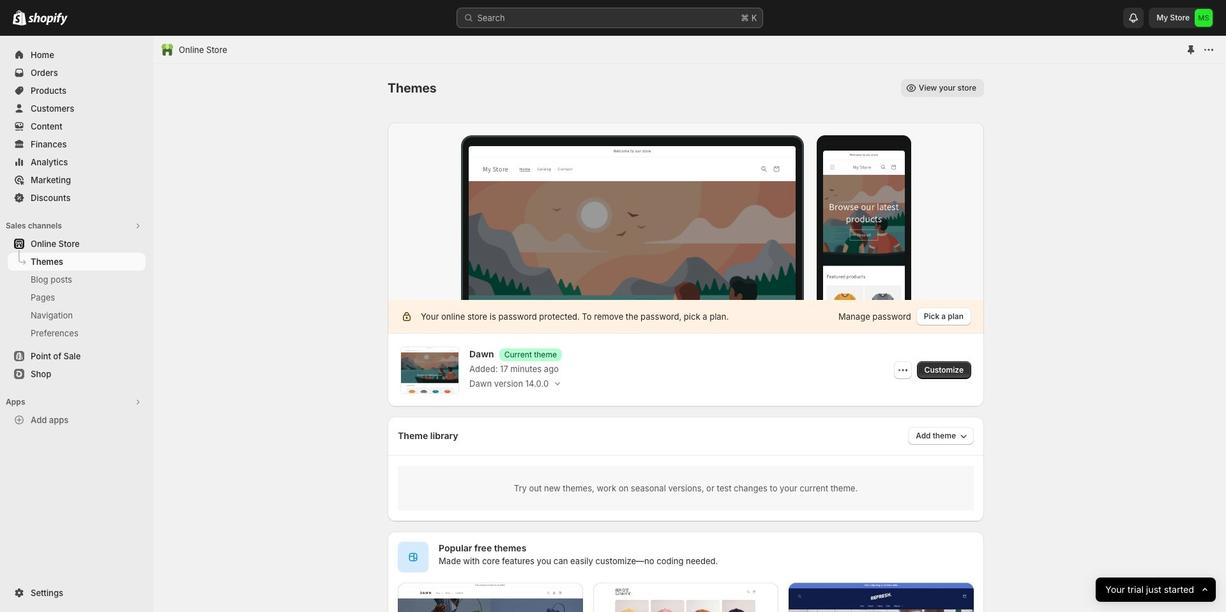 Task type: describe. For each thing, give the bounding box(es) containing it.
shopify image
[[28, 13, 68, 26]]



Task type: vqa. For each thing, say whether or not it's contained in the screenshot.
on inside the the order id format shown on the orders page, customer pages, and customer order notifications to identify orders.
no



Task type: locate. For each thing, give the bounding box(es) containing it.
my store image
[[1195, 9, 1213, 27]]

shopify image
[[13, 10, 26, 26]]

online store image
[[161, 43, 174, 56]]



